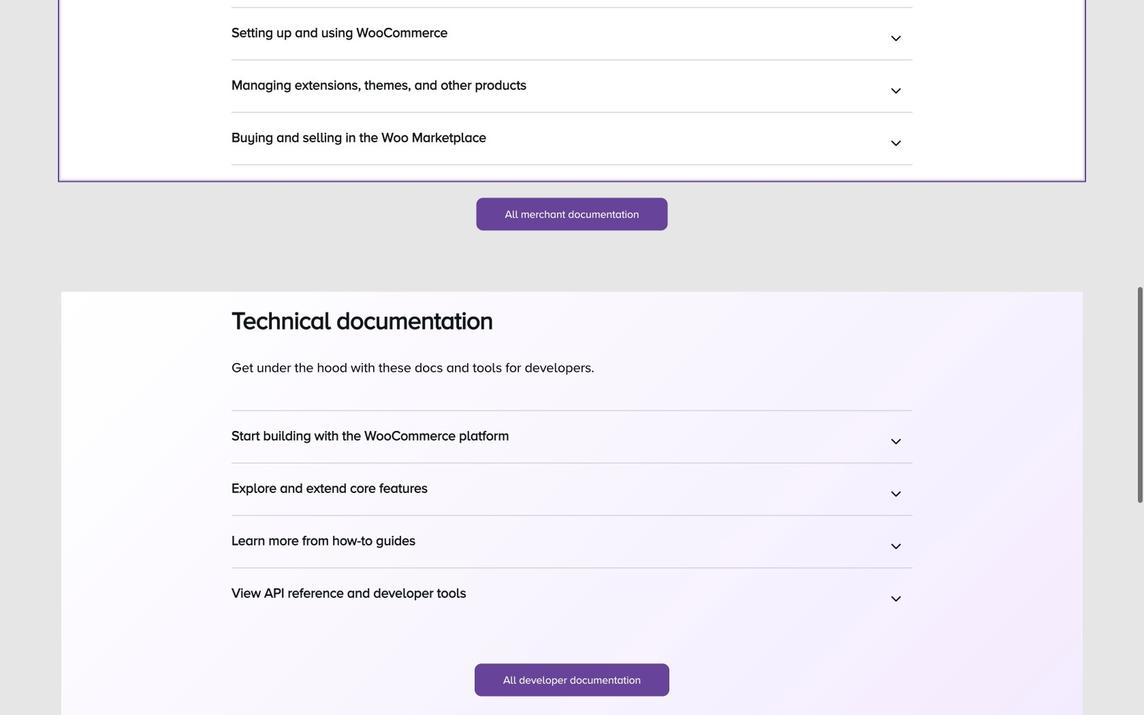 Task type: vqa. For each thing, say whether or not it's contained in the screenshot.
bottom chevron up icon
yes



Task type: locate. For each thing, give the bounding box(es) containing it.
0 vertical spatial chevron up image
[[891, 82, 902, 96]]

1 vertical spatial chevron up image
[[891, 135, 902, 148]]

chevron up image
[[891, 82, 902, 96], [891, 135, 902, 148]]

1 chevron up image from the top
[[891, 82, 902, 96]]

chevron up image
[[891, 30, 902, 43]]

2 chevron up image from the top
[[891, 135, 902, 148]]



